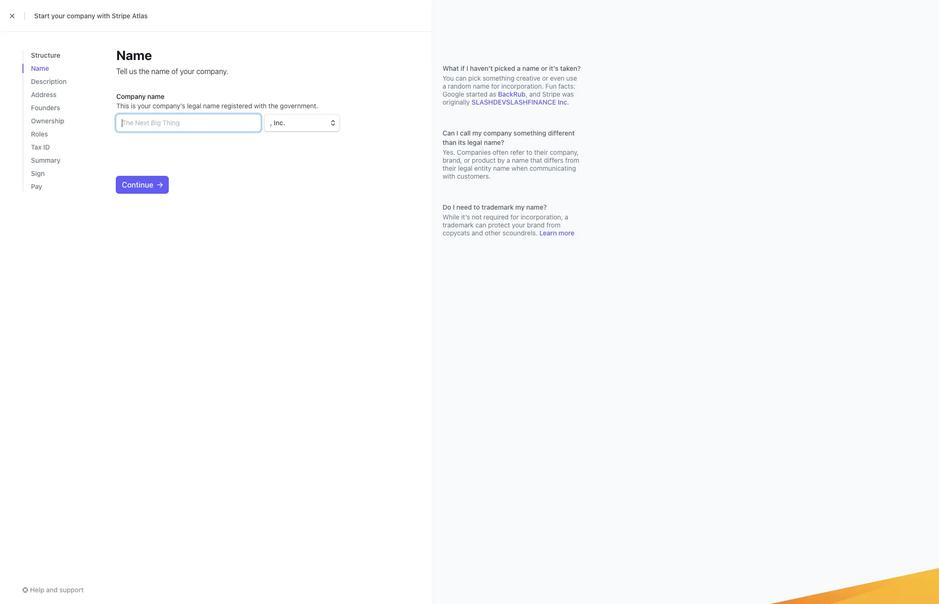 Task type: locate. For each thing, give the bounding box(es) containing it.
for inside while it's not required for incorporation, a trademark can protect your brand from copycats and other scoundrels.
[[511, 213, 519, 221]]

0 vertical spatial i
[[467, 64, 469, 72]]

and inside , and stripe was originally
[[530, 90, 541, 98]]

with inside company name this is your company's legal name registered with the government.
[[254, 102, 267, 110]]

1 horizontal spatial their
[[535, 148, 548, 156]]

my right call
[[473, 129, 482, 137]]

your inside company name this is your company's legal name registered with the government.
[[138, 102, 151, 110]]

slashdevslashfinance
[[472, 98, 557, 106]]

your right "of"
[[180, 67, 195, 76]]

1 vertical spatial name?
[[527, 203, 547, 211]]

name up us
[[116, 47, 152, 63]]

0 vertical spatial from
[[566, 156, 580, 164]]

i left call
[[457, 129, 459, 137]]

and right ,
[[530, 90, 541, 98]]

0 vertical spatial with
[[97, 12, 110, 20]]

a inside while it's not required for incorporation, a trademark can protect your brand from copycats and other scoundrels.
[[565, 213, 569, 221]]

or
[[542, 64, 548, 72], [543, 74, 549, 82], [464, 156, 471, 164]]

0 horizontal spatial the
[[139, 67, 150, 76]]

and for support
[[46, 586, 58, 594]]

legal up company name text field at top
[[187, 102, 201, 110]]

0 horizontal spatial their
[[443, 164, 457, 172]]

other
[[485, 229, 501, 237]]

1 horizontal spatial for
[[511, 213, 519, 221]]

1 vertical spatial trademark
[[443, 221, 474, 229]]

is
[[131, 102, 136, 110]]

something up refer
[[514, 129, 547, 137]]

slashdevslashfinance inc.
[[472, 98, 570, 106]]

the
[[139, 67, 150, 76], [269, 102, 278, 110]]

name inside name tell us the name of your company.
[[151, 67, 170, 76]]

1 horizontal spatial trademark
[[482, 203, 514, 211]]

company inside can i call my company something different than its legal name? yes. companies often refer to their company, brand, or product by a name that differs from their legal entity name when communicating with customers.
[[484, 129, 512, 137]]

to up not
[[474, 203, 480, 211]]

0 vertical spatial my
[[473, 129, 482, 137]]

something inside "you can pick something creative or even use a random name for incorporation. fun facts: google started as"
[[483, 74, 515, 82]]

by
[[498, 156, 505, 164]]

your right 'is'
[[138, 102, 151, 110]]

name?
[[484, 138, 505, 146], [527, 203, 547, 211]]

customers.
[[457, 172, 491, 180]]

started
[[466, 90, 488, 98]]

2 horizontal spatial with
[[443, 172, 456, 180]]

to right refer
[[527, 148, 533, 156]]

a up more
[[565, 213, 569, 221]]

1 horizontal spatial to
[[527, 148, 533, 156]]

0 horizontal spatial it's
[[462, 213, 470, 221]]

your left "brand"
[[512, 221, 526, 229]]

2 vertical spatial i
[[453, 203, 455, 211]]

name up company's
[[148, 92, 165, 100]]

0 vertical spatial the
[[139, 67, 150, 76]]

learn more link
[[540, 229, 575, 237]]

or up fun
[[542, 64, 548, 72]]

often
[[493, 148, 509, 156]]

with
[[97, 12, 110, 20], [254, 102, 267, 110], [443, 172, 456, 180]]

scoundrels.
[[503, 229, 538, 237]]

support
[[59, 586, 84, 594]]

with left atlas
[[97, 12, 110, 20]]

1 vertical spatial legal
[[468, 138, 483, 146]]

1 vertical spatial stripe
[[543, 90, 561, 98]]

0 vertical spatial name?
[[484, 138, 505, 146]]

1 vertical spatial to
[[474, 203, 480, 211]]

Company name text field
[[116, 114, 261, 131]]

the right us
[[139, 67, 150, 76]]

or right brand,
[[464, 156, 471, 164]]

1 vertical spatial for
[[511, 213, 519, 221]]

1 vertical spatial can
[[476, 221, 487, 229]]

1 vertical spatial the
[[269, 102, 278, 110]]

1 horizontal spatial name?
[[527, 203, 547, 211]]

1 vertical spatial my
[[516, 203, 525, 211]]

a inside can i call my company something different than its legal name? yes. companies often refer to their company, brand, or product by a name that differs from their legal entity name when communicating with customers.
[[507, 156, 511, 164]]

1 vertical spatial with
[[254, 102, 267, 110]]

slashdevslashfinance inc. link
[[472, 98, 570, 106]]

for
[[492, 82, 500, 90], [511, 213, 519, 221]]

or left the 'even'
[[543, 74, 549, 82]]

, and stripe was originally
[[443, 90, 574, 106]]

name tell us the name of your company.
[[116, 47, 228, 76]]

0 vertical spatial and
[[530, 90, 541, 98]]

their up communicating
[[535, 148, 548, 156]]

facts:
[[559, 82, 576, 90]]

i right do
[[453, 203, 455, 211]]

i inside can i call my company something different than its legal name? yes. companies often refer to their company, brand, or product by a name that differs from their legal entity name when communicating with customers.
[[457, 129, 459, 137]]

company.
[[197, 67, 228, 76]]

1 horizontal spatial can
[[476, 221, 487, 229]]

0 horizontal spatial can
[[456, 74, 467, 82]]

can inside "you can pick something creative or even use a random name for incorporation. fun facts: google started as"
[[456, 74, 467, 82]]

1 horizontal spatial stripe
[[543, 90, 561, 98]]

government.
[[280, 102, 318, 110]]

0 horizontal spatial for
[[492, 82, 500, 90]]

stripe left atlas
[[112, 12, 131, 20]]

1 vertical spatial something
[[514, 129, 547, 137]]

name for name tell us the name of your company.
[[116, 47, 152, 63]]

1 vertical spatial i
[[457, 129, 459, 137]]

company name this is your company's legal name registered with the government.
[[116, 92, 318, 110]]

name? inside can i call my company something different than its legal name? yes. companies often refer to their company, brand, or product by a name that differs from their legal entity name when communicating with customers.
[[484, 138, 505, 146]]

brand,
[[443, 156, 463, 164]]

legal up companies at the top of the page
[[468, 138, 483, 146]]

0 vertical spatial name
[[116, 47, 152, 63]]

can left protect
[[476, 221, 487, 229]]

refer
[[511, 148, 525, 156]]

something
[[483, 74, 515, 82], [514, 129, 547, 137]]

learn more
[[540, 229, 575, 237]]

company
[[116, 92, 146, 100]]

or inside "you can pick something creative or even use a random name for incorporation. fun facts: google started as"
[[543, 74, 549, 82]]

legal inside company name this is your company's legal name registered with the government.
[[187, 102, 201, 110]]

0 horizontal spatial and
[[46, 586, 58, 594]]

1 vertical spatial or
[[543, 74, 549, 82]]

legal
[[187, 102, 201, 110], [468, 138, 483, 146], [459, 164, 473, 172]]

trademark
[[482, 203, 514, 211], [443, 221, 474, 229]]

name? up incorporation,
[[527, 203, 547, 211]]

name down haven't at top right
[[473, 82, 490, 90]]

was
[[563, 90, 574, 98]]

continue button
[[116, 176, 169, 193]]

need
[[457, 203, 472, 211]]

a right by
[[507, 156, 511, 164]]

0 horizontal spatial name
[[31, 64, 49, 72]]

0 vertical spatial it's
[[550, 64, 559, 72]]

2 vertical spatial and
[[46, 586, 58, 594]]

it's down need
[[462, 213, 470, 221]]

1 vertical spatial their
[[443, 164, 457, 172]]

incorporation.
[[502, 82, 544, 90]]

1 horizontal spatial with
[[254, 102, 267, 110]]

can down 'if' on the left of the page
[[456, 74, 467, 82]]

your
[[51, 12, 65, 20], [180, 67, 195, 76], [138, 102, 151, 110], [512, 221, 526, 229]]

1 horizontal spatial from
[[566, 156, 580, 164]]

2 vertical spatial with
[[443, 172, 456, 180]]

trademark down need
[[443, 221, 474, 229]]

,
[[526, 90, 528, 98]]

its
[[459, 138, 466, 146]]

us
[[129, 67, 137, 76]]

with down brand,
[[443, 172, 456, 180]]

name up creative
[[523, 64, 540, 72]]

to inside can i call my company something different than its legal name? yes. companies often refer to their company, brand, or product by a name that differs from their legal entity name when communicating with customers.
[[527, 148, 533, 156]]

1 vertical spatial from
[[547, 221, 561, 229]]

copycats
[[443, 229, 470, 237]]

1 horizontal spatial it's
[[550, 64, 559, 72]]

company
[[67, 12, 95, 20], [484, 129, 512, 137]]

legal left entity
[[459, 164, 473, 172]]

0 vertical spatial something
[[483, 74, 515, 82]]

1 vertical spatial name
[[31, 64, 49, 72]]

backrub link
[[499, 90, 526, 98]]

can
[[456, 74, 467, 82], [476, 221, 487, 229]]

something down picked
[[483, 74, 515, 82]]

i right 'if' on the left of the page
[[467, 64, 469, 72]]

name
[[523, 64, 540, 72], [151, 67, 170, 76], [473, 82, 490, 90], [148, 92, 165, 100], [203, 102, 220, 110], [512, 156, 529, 164], [494, 164, 510, 172]]

0 horizontal spatial company
[[67, 12, 95, 20]]

it's up the 'even'
[[550, 64, 559, 72]]

0 vertical spatial trademark
[[482, 203, 514, 211]]

1 horizontal spatial and
[[472, 229, 483, 237]]

their down yes.
[[443, 164, 457, 172]]

use
[[567, 74, 578, 82]]

tell
[[116, 67, 127, 76]]

name left "of"
[[151, 67, 170, 76]]

1 horizontal spatial the
[[269, 102, 278, 110]]

it's inside while it's not required for incorporation, a trademark can protect your brand from copycats and other scoundrels.
[[462, 213, 470, 221]]

1 horizontal spatial company
[[484, 129, 512, 137]]

yes.
[[443, 148, 456, 156]]

inc.
[[558, 98, 570, 106]]

stripe left was
[[543, 90, 561, 98]]

1 horizontal spatial i
[[457, 129, 459, 137]]

1 vertical spatial and
[[472, 229, 483, 237]]

i
[[467, 64, 469, 72], [457, 129, 459, 137], [453, 203, 455, 211]]

my up while it's not required for incorporation, a trademark can protect your brand from copycats and other scoundrels.
[[516, 203, 525, 211]]

1 vertical spatial it's
[[462, 213, 470, 221]]

0 vertical spatial for
[[492, 82, 500, 90]]

name down structure link
[[31, 64, 49, 72]]

of
[[172, 67, 178, 76]]

i for need
[[453, 203, 455, 211]]

name inside name tell us the name of your company.
[[116, 47, 152, 63]]

i for call
[[457, 129, 459, 137]]

2 horizontal spatial and
[[530, 90, 541, 98]]

a left the random
[[443, 82, 447, 90]]

and right help
[[46, 586, 58, 594]]

the left the government.
[[269, 102, 278, 110]]

2 vertical spatial or
[[464, 156, 471, 164]]

0 vertical spatial or
[[542, 64, 548, 72]]

1 horizontal spatial name
[[116, 47, 152, 63]]

for inside "you can pick something creative or even use a random name for incorporation. fun facts: google started as"
[[492, 82, 500, 90]]

it's
[[550, 64, 559, 72], [462, 213, 470, 221]]

trademark up 'required'
[[482, 203, 514, 211]]

0 vertical spatial can
[[456, 74, 467, 82]]

my inside can i call my company something different than its legal name? yes. companies often refer to their company, brand, or product by a name that differs from their legal entity name when communicating with customers.
[[473, 129, 482, 137]]

protect
[[489, 221, 511, 229]]

stripe
[[112, 12, 131, 20], [543, 90, 561, 98]]

0 horizontal spatial from
[[547, 221, 561, 229]]

can inside while it's not required for incorporation, a trademark can protect your brand from copycats and other scoundrels.
[[476, 221, 487, 229]]

1 vertical spatial company
[[484, 129, 512, 137]]

0 horizontal spatial name?
[[484, 138, 505, 146]]

with right registered at left top
[[254, 102, 267, 110]]

than
[[443, 138, 457, 146]]

stripe inside , and stripe was originally
[[543, 90, 561, 98]]

0 vertical spatial stripe
[[112, 12, 131, 20]]

0 horizontal spatial i
[[453, 203, 455, 211]]

0 vertical spatial to
[[527, 148, 533, 156]]

name
[[116, 47, 152, 63], [31, 64, 49, 72]]

name? up often
[[484, 138, 505, 146]]

0 vertical spatial legal
[[187, 102, 201, 110]]

0 vertical spatial company
[[67, 12, 95, 20]]

product
[[472, 156, 496, 164]]

0 horizontal spatial trademark
[[443, 221, 474, 229]]

company right the "start" on the left of the page
[[67, 12, 95, 20]]

0 horizontal spatial my
[[473, 129, 482, 137]]

and left "other"
[[472, 229, 483, 237]]

while
[[443, 213, 460, 221]]

company up often
[[484, 129, 512, 137]]

to
[[527, 148, 533, 156], [474, 203, 480, 211]]

and
[[530, 90, 541, 98], [472, 229, 483, 237], [46, 586, 58, 594]]

their
[[535, 148, 548, 156], [443, 164, 457, 172]]

name left the that
[[512, 156, 529, 164]]



Task type: describe. For each thing, give the bounding box(es) containing it.
creative
[[517, 74, 541, 82]]

while it's not required for incorporation, a trademark can protect your brand from copycats and other scoundrels.
[[443, 213, 569, 237]]

something inside can i call my company something different than its legal name? yes. companies often refer to their company, brand, or product by a name that differs from their legal entity name when communicating with customers.
[[514, 129, 547, 137]]

can i call my company something different than its legal name? yes. companies often refer to their company, brand, or product by a name that differs from their legal entity name when communicating with customers.
[[443, 129, 580, 180]]

do
[[443, 203, 452, 211]]

not
[[472, 213, 482, 221]]

what
[[443, 64, 459, 72]]

even
[[551, 74, 565, 82]]

start your company with stripe atlas
[[34, 12, 148, 20]]

call
[[460, 129, 471, 137]]

taken?
[[561, 64, 581, 72]]

haven't
[[470, 64, 493, 72]]

trademark inside while it's not required for incorporation, a trademark can protect your brand from copycats and other scoundrels.
[[443, 221, 474, 229]]

this
[[116, 102, 129, 110]]

you
[[443, 74, 454, 82]]

you can pick something creative or even use a random name for incorporation. fun facts: google started as
[[443, 74, 578, 98]]

picked
[[495, 64, 516, 72]]

the inside company name this is your company's legal name registered with the government.
[[269, 102, 278, 110]]

2 horizontal spatial i
[[467, 64, 469, 72]]

can
[[443, 129, 455, 137]]

fun
[[546, 82, 557, 90]]

incorporation,
[[521, 213, 563, 221]]

a inside "you can pick something creative or even use a random name for incorporation. fun facts: google started as"
[[443, 82, 447, 90]]

when
[[512, 164, 528, 172]]

your inside name tell us the name of your company.
[[180, 67, 195, 76]]

company's
[[153, 102, 185, 110]]

originally
[[443, 98, 470, 106]]

or inside can i call my company something different than its legal name? yes. companies often refer to their company, brand, or product by a name that differs from their legal entity name when communicating with customers.
[[464, 156, 471, 164]]

0 horizontal spatial stripe
[[112, 12, 131, 20]]

backrub
[[499, 90, 526, 98]]

from inside can i call my company something different than its legal name? yes. companies often refer to their company, brand, or product by a name that differs from their legal entity name when communicating with customers.
[[566, 156, 580, 164]]

different
[[548, 129, 575, 137]]

name for name
[[31, 64, 49, 72]]

name inside "you can pick something creative or even use a random name for incorporation. fun facts: google started as"
[[473, 82, 490, 90]]

and inside while it's not required for incorporation, a trademark can protect your brand from copycats and other scoundrels.
[[472, 229, 483, 237]]

structure link
[[31, 51, 60, 60]]

registered
[[222, 102, 252, 110]]

required
[[484, 213, 509, 221]]

atlas
[[132, 12, 148, 20]]

name link
[[31, 64, 49, 73]]

2 vertical spatial legal
[[459, 164, 473, 172]]

name left registered at left top
[[203, 102, 220, 110]]

from inside while it's not required for incorporation, a trademark can protect your brand from copycats and other scoundrels.
[[547, 221, 561, 229]]

help and support
[[30, 586, 84, 594]]

a up creative
[[517, 64, 521, 72]]

the inside name tell us the name of your company.
[[139, 67, 150, 76]]

that
[[531, 156, 543, 164]]

your inside while it's not required for incorporation, a trademark can protect your brand from copycats and other scoundrels.
[[512, 221, 526, 229]]

your right the "start" on the left of the page
[[51, 12, 65, 20]]

do i need to trademark my name?
[[443, 203, 547, 211]]

start
[[34, 12, 50, 20]]

help
[[30, 586, 44, 594]]

random
[[448, 82, 471, 90]]

learn
[[540, 229, 557, 237]]

with inside can i call my company something different than its legal name? yes. companies often refer to their company, brand, or product by a name that differs from their legal entity name when communicating with customers.
[[443, 172, 456, 180]]

help and support link
[[23, 586, 84, 595]]

0 horizontal spatial to
[[474, 203, 480, 211]]

what if i haven't picked a name or it's taken?
[[443, 64, 581, 72]]

0 horizontal spatial with
[[97, 12, 110, 20]]

if
[[461, 64, 465, 72]]

communicating
[[530, 164, 577, 172]]

pick
[[469, 74, 481, 82]]

name down often
[[494, 164, 510, 172]]

as
[[490, 90, 497, 98]]

differs
[[545, 156, 564, 164]]

continue
[[122, 181, 153, 189]]

google
[[443, 90, 465, 98]]

entity
[[475, 164, 492, 172]]

companies
[[457, 148, 491, 156]]

more
[[559, 229, 575, 237]]

structure
[[31, 51, 60, 59]]

0 vertical spatial their
[[535, 148, 548, 156]]

brand
[[527, 221, 545, 229]]

1 horizontal spatial my
[[516, 203, 525, 211]]

company,
[[550, 148, 579, 156]]

svg image
[[157, 182, 163, 188]]

and for stripe
[[530, 90, 541, 98]]



Task type: vqa. For each thing, say whether or not it's contained in the screenshot.
the leftmost the
yes



